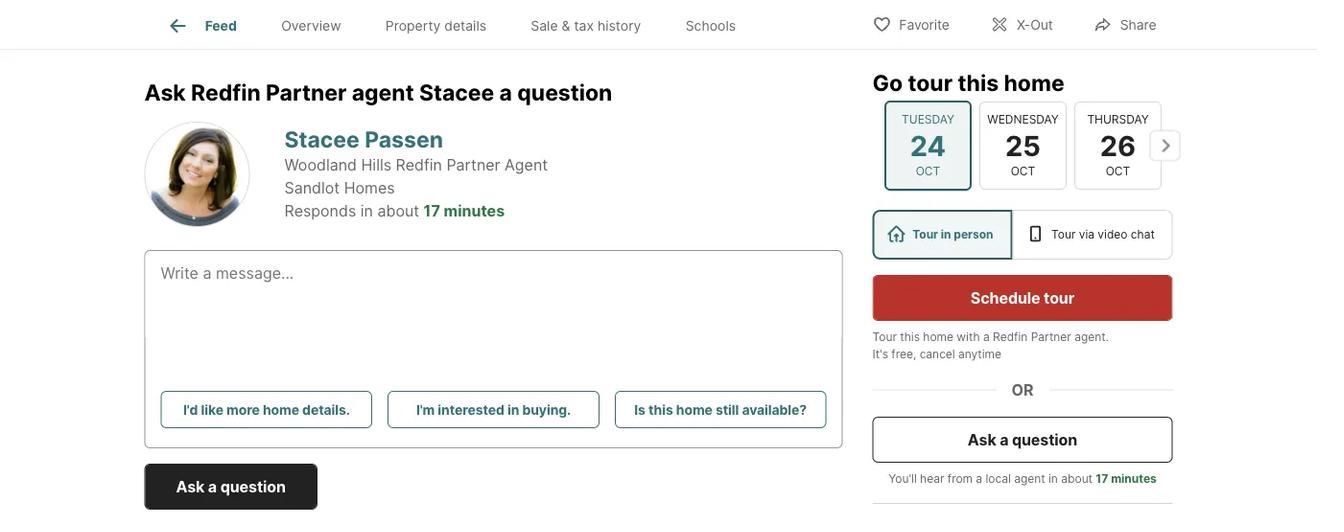 Task type: vqa. For each thing, say whether or not it's contained in the screenshot.
Portland Portland, TN, USA's 'portland'
no



Task type: locate. For each thing, give the bounding box(es) containing it.
2 vertical spatial question
[[220, 478, 286, 497]]

0 horizontal spatial minutes
[[444, 202, 505, 221]]

1 vertical spatial about
[[1062, 473, 1093, 487]]

tour inside button
[[1044, 289, 1075, 308]]

1 vertical spatial agent
[[1015, 473, 1046, 487]]

0 vertical spatial about
[[378, 202, 419, 221]]

1 vertical spatial question
[[1012, 431, 1078, 450]]

0 vertical spatial 17
[[424, 202, 440, 221]]

2 horizontal spatial oct
[[1106, 165, 1130, 178]]

in inside i'm interested in buying. 'button'
[[508, 402, 519, 419]]

home up the cancel
[[923, 331, 954, 345]]

tour for tour via video chat
[[1052, 228, 1076, 242]]

0 vertical spatial this
[[958, 69, 999, 96]]

0 horizontal spatial ask a question button
[[144, 465, 317, 511]]

0 horizontal spatial stacee
[[285, 127, 360, 153]]

17 inside the stacee passen woodland hills redfin partner agent sandlot homes responds in about 17 minutes
[[424, 202, 440, 221]]

2 horizontal spatial question
[[1012, 431, 1078, 450]]

0 horizontal spatial 17
[[424, 202, 440, 221]]

about down homes
[[378, 202, 419, 221]]

0 horizontal spatial oct
[[916, 165, 940, 178]]

ask
[[144, 79, 186, 106], [968, 431, 997, 450], [176, 478, 205, 497]]

responds
[[285, 202, 356, 221]]

question
[[518, 79, 613, 106], [1012, 431, 1078, 450], [220, 478, 286, 497]]

oct inside wednesday 25 oct
[[1011, 165, 1035, 178]]

about right 'local'
[[1062, 473, 1093, 487]]

tour for tour in person
[[913, 228, 939, 242]]

1 vertical spatial partner
[[447, 156, 500, 175]]

passen
[[365, 127, 443, 153]]

ask redfin partner agent stacee a question
[[144, 79, 613, 106]]

a up agent
[[500, 79, 512, 106]]

share button
[[1077, 4, 1173, 44]]

2 horizontal spatial partner
[[1031, 331, 1072, 345]]

tuesday 24 oct
[[902, 113, 954, 178]]

person
[[954, 228, 994, 242]]

1 horizontal spatial oct
[[1011, 165, 1035, 178]]

1 vertical spatial stacee
[[285, 127, 360, 153]]

1 horizontal spatial tour
[[1044, 289, 1075, 308]]

go tour this home
[[873, 69, 1065, 96]]

1 vertical spatial tour
[[1044, 289, 1075, 308]]

question down 'more'
[[220, 478, 286, 497]]

0 vertical spatial minutes
[[444, 202, 505, 221]]

redfin down passen
[[396, 156, 442, 175]]

1 vertical spatial ask a question
[[176, 478, 286, 497]]

schools
[[686, 18, 736, 34]]

x-
[[1017, 17, 1031, 33]]

tour up tuesday
[[908, 69, 953, 96]]

tab list
[[144, 0, 774, 49]]

is this home still available?
[[635, 402, 807, 419]]

home left still at the bottom of page
[[676, 402, 713, 419]]

stacee up woodland
[[285, 127, 360, 153]]

this up the wednesday on the right
[[958, 69, 999, 96]]

share
[[1121, 17, 1157, 33]]

0 horizontal spatial ask a question
[[176, 478, 286, 497]]

woodland hills redfin partner agentstacee passen image
[[144, 122, 250, 228]]

in left buying. at the bottom left of the page
[[508, 402, 519, 419]]

this up free,
[[900, 331, 920, 345]]

1 vertical spatial redfin
[[396, 156, 442, 175]]

stacee passen link
[[285, 127, 443, 153]]

26
[[1100, 129, 1136, 162]]

1 horizontal spatial redfin
[[396, 156, 442, 175]]

None button
[[884, 101, 972, 191], [979, 101, 1067, 190], [1074, 101, 1162, 190], [884, 101, 972, 191], [979, 101, 1067, 190], [1074, 101, 1162, 190]]

17
[[424, 202, 440, 221], [1096, 473, 1109, 487]]

partner
[[266, 79, 347, 106], [447, 156, 500, 175], [1031, 331, 1072, 345]]

tour left via at the top right of the page
[[1052, 228, 1076, 242]]

schedule tour button
[[873, 275, 1173, 321]]

more
[[227, 402, 260, 419]]

0 vertical spatial redfin
[[191, 79, 261, 106]]

question down &
[[518, 79, 613, 106]]

overview tab
[[259, 3, 363, 49]]

1 horizontal spatial minutes
[[1111, 473, 1157, 487]]

about
[[378, 202, 419, 221], [1062, 473, 1093, 487]]

feed
[[205, 18, 237, 34]]

i'd like more home details. button
[[161, 392, 372, 429]]

ask a question
[[968, 431, 1078, 450], [176, 478, 286, 497]]

tour up agent.
[[1044, 289, 1075, 308]]

home right 'more'
[[263, 402, 299, 419]]

oct inside tuesday 24 oct
[[916, 165, 940, 178]]

oct inside thursday 26 oct
[[1106, 165, 1130, 178]]

1 oct from the left
[[916, 165, 940, 178]]

0 horizontal spatial this
[[649, 402, 673, 419]]

it's
[[873, 348, 889, 362]]

redfin up anytime
[[993, 331, 1028, 345]]

in down homes
[[361, 202, 373, 221]]

overview
[[281, 18, 341, 34]]

with
[[957, 331, 980, 345]]

0 horizontal spatial about
[[378, 202, 419, 221]]

partner inside the stacee passen woodland hills redfin partner agent sandlot homes responds in about 17 minutes
[[447, 156, 500, 175]]

1 horizontal spatial this
[[900, 331, 920, 345]]

ask a question button up "you'll hear from a local agent in about 17 minutes"
[[873, 417, 1173, 464]]

redfin
[[191, 79, 261, 106], [396, 156, 442, 175], [993, 331, 1028, 345]]

partner down overview tab
[[266, 79, 347, 106]]

home inside i'd like more home details. button
[[263, 402, 299, 419]]

agent right 'local'
[[1015, 473, 1046, 487]]

0 vertical spatial tour
[[908, 69, 953, 96]]

agent
[[352, 79, 414, 106], [1015, 473, 1046, 487]]

out
[[1031, 17, 1053, 33]]

local
[[986, 473, 1011, 487]]

agent.
[[1075, 331, 1109, 345]]

0 horizontal spatial partner
[[266, 79, 347, 106]]

a
[[500, 79, 512, 106], [984, 331, 990, 345], [1000, 431, 1009, 450], [976, 473, 983, 487], [208, 478, 217, 497]]

still
[[716, 402, 739, 419]]

minutes
[[444, 202, 505, 221], [1111, 473, 1157, 487]]

in inside tour in person option
[[941, 228, 952, 242]]

0 vertical spatial stacee
[[419, 79, 494, 106]]

stacee down details
[[419, 79, 494, 106]]

2 horizontal spatial tour
[[1052, 228, 1076, 242]]

0 horizontal spatial question
[[220, 478, 286, 497]]

is
[[635, 402, 646, 419]]

schedule tour
[[971, 289, 1075, 308]]

0 vertical spatial question
[[518, 79, 613, 106]]

1 vertical spatial 17
[[1096, 473, 1109, 487]]

home
[[1004, 69, 1065, 96], [923, 331, 954, 345], [263, 402, 299, 419], [676, 402, 713, 419]]

tour
[[913, 228, 939, 242], [1052, 228, 1076, 242], [873, 331, 897, 345]]

question up "you'll hear from a local agent in about 17 minutes"
[[1012, 431, 1078, 450]]

2 oct from the left
[[1011, 165, 1035, 178]]

ask a question up "you'll hear from a local agent in about 17 minutes"
[[968, 431, 1078, 450]]

ask a question button down 'more'
[[144, 465, 317, 511]]

1 horizontal spatial about
[[1062, 473, 1093, 487]]

1 horizontal spatial tour
[[913, 228, 939, 242]]

redfin down feed
[[191, 79, 261, 106]]

1 horizontal spatial ask a question button
[[873, 417, 1173, 464]]

tour via video chat
[[1052, 228, 1155, 242]]

oct down 24
[[916, 165, 940, 178]]

3 oct from the left
[[1106, 165, 1130, 178]]

history
[[598, 18, 641, 34]]

favorite button
[[856, 4, 966, 44]]

2 vertical spatial partner
[[1031, 331, 1072, 345]]

oct down 26
[[1106, 165, 1130, 178]]

tour
[[908, 69, 953, 96], [1044, 289, 1075, 308]]

ask down the i'd
[[176, 478, 205, 497]]

i'm
[[416, 402, 435, 419]]

2 horizontal spatial redfin
[[993, 331, 1028, 345]]

0 horizontal spatial redfin
[[191, 79, 261, 106]]

property details
[[386, 18, 487, 34]]

tab list containing feed
[[144, 0, 774, 49]]

0 vertical spatial ask a question
[[968, 431, 1078, 450]]

ask a question button
[[873, 417, 1173, 464], [144, 465, 317, 511]]

0 horizontal spatial tour
[[908, 69, 953, 96]]

2 horizontal spatial this
[[958, 69, 999, 96]]

0 vertical spatial agent
[[352, 79, 414, 106]]

property details tab
[[363, 3, 509, 49]]

tour up it's
[[873, 331, 897, 345]]

you'll
[[889, 473, 917, 487]]

cancel
[[920, 348, 955, 362]]

schools tab
[[664, 3, 758, 49]]

thursday
[[1087, 113, 1149, 126]]

oct down "25"
[[1011, 165, 1035, 178]]

ask up 'local'
[[968, 431, 997, 450]]

ask down feed link in the left top of the page
[[144, 79, 186, 106]]

partner left agent
[[447, 156, 500, 175]]

this inside tour this home with a redfin partner agent. it's free, cancel anytime
[[900, 331, 920, 345]]

details
[[445, 18, 487, 34]]

list box
[[873, 210, 1173, 260]]

0 horizontal spatial agent
[[352, 79, 414, 106]]

2 vertical spatial redfin
[[993, 331, 1028, 345]]

1 vertical spatial this
[[900, 331, 920, 345]]

homes
[[344, 179, 395, 198]]

partner left agent.
[[1031, 331, 1072, 345]]

tour left person
[[913, 228, 939, 242]]

this
[[958, 69, 999, 96], [900, 331, 920, 345], [649, 402, 673, 419]]

1 horizontal spatial agent
[[1015, 473, 1046, 487]]

woodland
[[285, 156, 357, 175]]

1 vertical spatial ask a question button
[[144, 465, 317, 511]]

this right is
[[649, 402, 673, 419]]

stacee
[[419, 79, 494, 106], [285, 127, 360, 153]]

oct
[[916, 165, 940, 178], [1011, 165, 1035, 178], [1106, 165, 1130, 178]]

wednesday
[[987, 113, 1059, 126]]

1 horizontal spatial question
[[518, 79, 613, 106]]

1 horizontal spatial partner
[[447, 156, 500, 175]]

in
[[361, 202, 373, 221], [941, 228, 952, 242], [508, 402, 519, 419], [1049, 473, 1058, 487]]

in left person
[[941, 228, 952, 242]]

0 horizontal spatial tour
[[873, 331, 897, 345]]

stacee inside the stacee passen woodland hills redfin partner agent sandlot homes responds in about 17 minutes
[[285, 127, 360, 153]]

hills
[[361, 156, 392, 175]]

2 vertical spatial this
[[649, 402, 673, 419]]

agent up stacee passen link
[[352, 79, 414, 106]]

ask a question down 'more'
[[176, 478, 286, 497]]

this inside button
[[649, 402, 673, 419]]

favorite
[[899, 17, 950, 33]]

a right with in the right of the page
[[984, 331, 990, 345]]

1 vertical spatial ask
[[968, 431, 997, 450]]

a up 'local'
[[1000, 431, 1009, 450]]



Task type: describe. For each thing, give the bounding box(es) containing it.
list box containing tour in person
[[873, 210, 1173, 260]]

question for the bottom ask a question button
[[220, 478, 286, 497]]

stacee passen woodland hills redfin partner agent sandlot homes responds in about 17 minutes
[[285, 127, 548, 221]]

available?
[[742, 402, 807, 419]]

tour inside tour this home with a redfin partner agent. it's free, cancel anytime
[[873, 331, 897, 345]]

tuesday
[[902, 113, 954, 126]]

this for available?
[[649, 402, 673, 419]]

this for a
[[900, 331, 920, 345]]

sale
[[531, 18, 558, 34]]

wednesday 25 oct
[[987, 113, 1059, 178]]

tour for schedule
[[1044, 289, 1075, 308]]

home inside is this home still available? button
[[676, 402, 713, 419]]

1 vertical spatial minutes
[[1111, 473, 1157, 487]]

oct for 26
[[1106, 165, 1130, 178]]

schedule
[[971, 289, 1041, 308]]

tour this home with a redfin partner agent. it's free, cancel anytime
[[873, 331, 1109, 362]]

25
[[1005, 129, 1041, 162]]

1 horizontal spatial 17
[[1096, 473, 1109, 487]]

buying.
[[522, 402, 571, 419]]

or
[[1012, 381, 1034, 400]]

via
[[1079, 228, 1095, 242]]

home inside tour this home with a redfin partner agent. it's free, cancel anytime
[[923, 331, 954, 345]]

sale & tax history tab
[[509, 3, 664, 49]]

a down like
[[208, 478, 217, 497]]

feed link
[[167, 14, 237, 37]]

tour for go
[[908, 69, 953, 96]]

in inside the stacee passen woodland hills redfin partner agent sandlot homes responds in about 17 minutes
[[361, 202, 373, 221]]

minutes inside the stacee passen woodland hills redfin partner agent sandlot homes responds in about 17 minutes
[[444, 202, 505, 221]]

partner inside tour this home with a redfin partner agent. it's free, cancel anytime
[[1031, 331, 1072, 345]]

redfin inside tour this home with a redfin partner agent. it's free, cancel anytime
[[993, 331, 1028, 345]]

a inside tour this home with a redfin partner agent. it's free, cancel anytime
[[984, 331, 990, 345]]

hear
[[920, 473, 945, 487]]

Write a message... text field
[[161, 262, 827, 331]]

go
[[873, 69, 903, 96]]

2 vertical spatial ask
[[176, 478, 205, 497]]

you'll hear from a local agent in about 17 minutes
[[889, 473, 1157, 487]]

tax
[[574, 18, 594, 34]]

oct for 24
[[916, 165, 940, 178]]

from
[[948, 473, 973, 487]]

i'd
[[183, 402, 198, 419]]

x-out
[[1017, 17, 1053, 33]]

a right from
[[976, 473, 983, 487]]

x-out button
[[974, 4, 1070, 44]]

sandlot
[[285, 179, 340, 198]]

&
[[562, 18, 570, 34]]

in right 'local'
[[1049, 473, 1058, 487]]

thursday 26 oct
[[1087, 113, 1149, 178]]

about inside the stacee passen woodland hills redfin partner agent sandlot homes responds in about 17 minutes
[[378, 202, 419, 221]]

redfin inside the stacee passen woodland hills redfin partner agent sandlot homes responds in about 17 minutes
[[396, 156, 442, 175]]

home up the wednesday on the right
[[1004, 69, 1065, 96]]

24
[[910, 129, 946, 162]]

1 horizontal spatial ask a question
[[968, 431, 1078, 450]]

tour in person option
[[873, 210, 1013, 260]]

video
[[1098, 228, 1128, 242]]

tour via video chat option
[[1013, 210, 1173, 260]]

i'm interested in buying. button
[[388, 392, 600, 429]]

free,
[[892, 348, 917, 362]]

oct for 25
[[1011, 165, 1035, 178]]

agent
[[505, 156, 548, 175]]

interested
[[438, 402, 505, 419]]

i'd like more home details.
[[183, 402, 350, 419]]

property
[[386, 18, 441, 34]]

anytime
[[959, 348, 1002, 362]]

next image
[[1150, 130, 1181, 161]]

chat
[[1131, 228, 1155, 242]]

0 vertical spatial ask
[[144, 79, 186, 106]]

like
[[201, 402, 224, 419]]

0 vertical spatial partner
[[266, 79, 347, 106]]

sale & tax history
[[531, 18, 641, 34]]

details.
[[302, 402, 350, 419]]

i'm interested in buying.
[[416, 402, 571, 419]]

1 horizontal spatial stacee
[[419, 79, 494, 106]]

is this home still available? button
[[615, 392, 827, 429]]

question for the topmost ask a question button
[[1012, 431, 1078, 450]]

tour in person
[[913, 228, 994, 242]]

0 vertical spatial ask a question button
[[873, 417, 1173, 464]]



